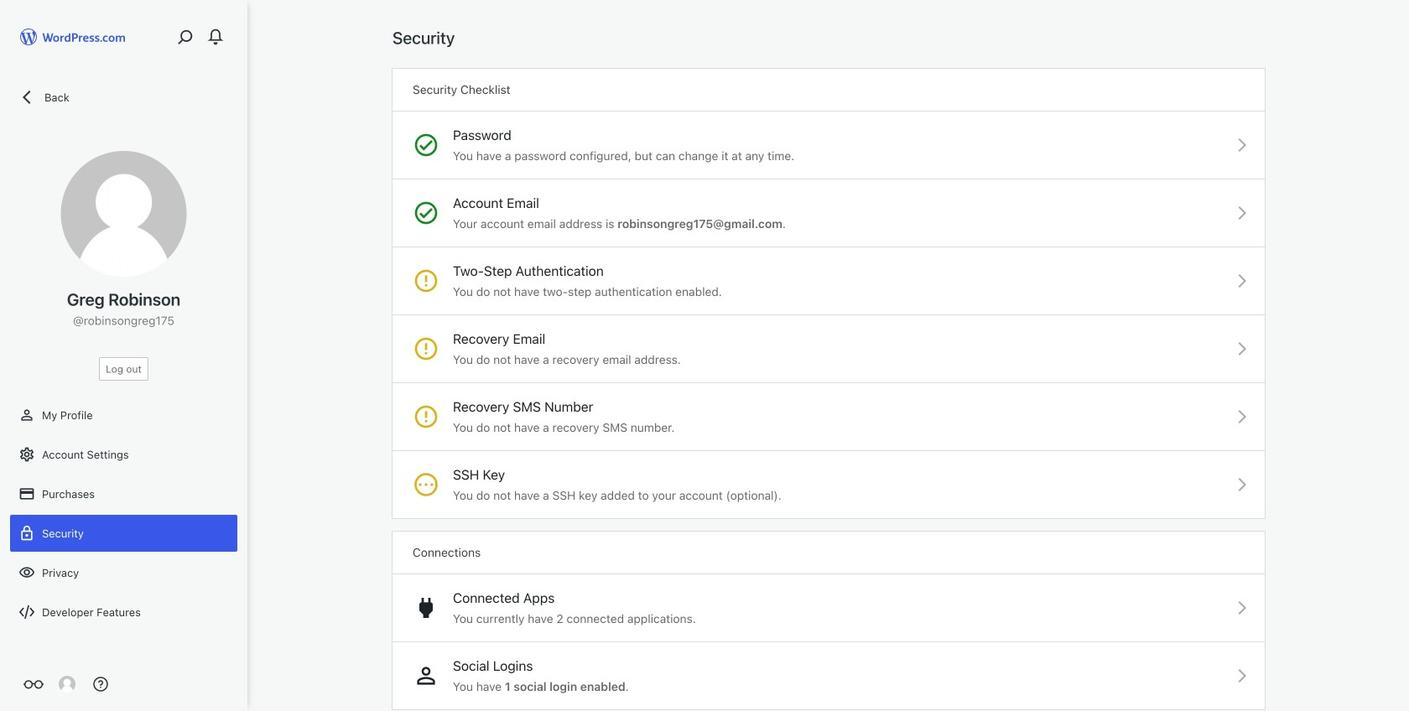 Task type: locate. For each thing, give the bounding box(es) containing it.
main content
[[393, 27, 1265, 710]]

reader image
[[23, 675, 44, 695]]

settings image
[[18, 446, 35, 463]]

lock image
[[18, 525, 35, 542]]



Task type: describe. For each thing, give the bounding box(es) containing it.
person image
[[18, 407, 35, 424]]

credit_card image
[[18, 486, 35, 503]]

visibility image
[[18, 565, 35, 582]]

greg robinson image
[[59, 676, 76, 693]]

greg robinson image
[[61, 151, 187, 277]]



Task type: vqa. For each thing, say whether or not it's contained in the screenshot.
Greg Robinson Image
yes



